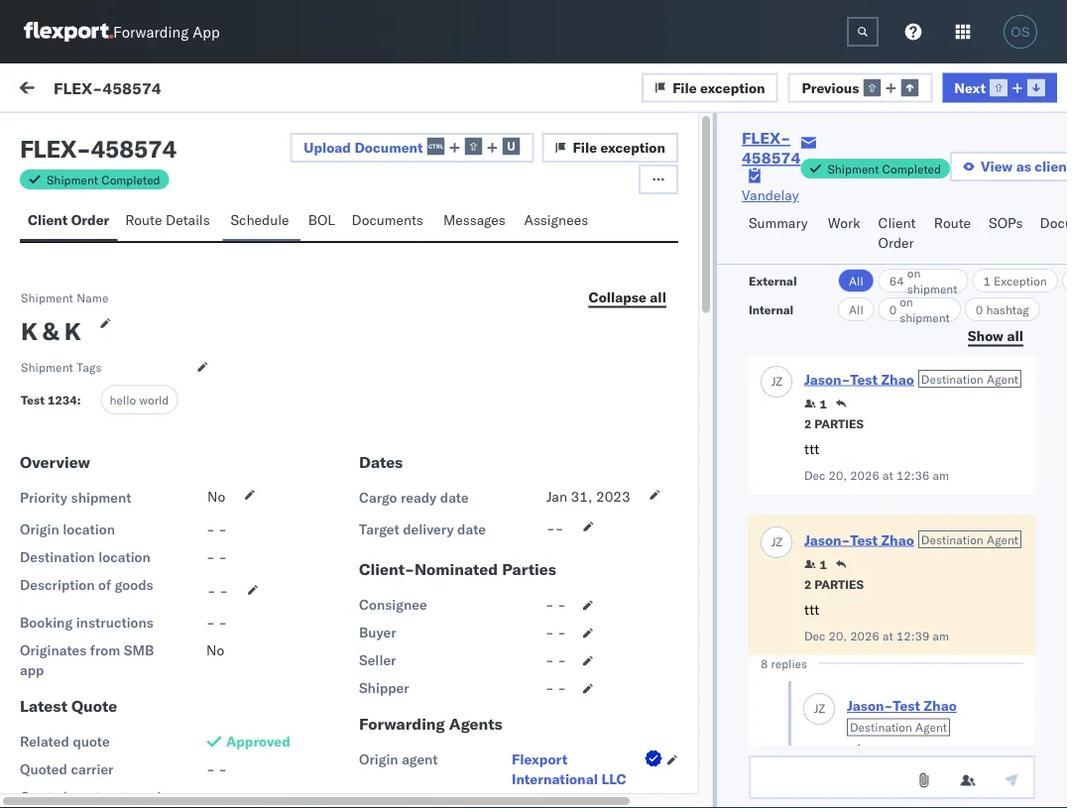 Task type: locate. For each thing, give the bounding box(es) containing it.
replies
[[772, 657, 808, 672]]

tags
[[77, 360, 102, 375]]

dec 17, 2026, 6:47 pm pst up delivery
[[364, 499, 542, 516]]

shipment for 64 on shipment
[[908, 281, 958, 296]]

0 horizontal spatial order
[[71, 211, 109, 229]]

booking
[[20, 614, 73, 632]]

flexport international llc link
[[512, 750, 667, 790]]

message
[[147, 81, 205, 99], [231, 126, 289, 143], [62, 172, 109, 187]]

2 vertical spatial jason-test zhao button
[[847, 698, 958, 716]]

test down priority shipment
[[60, 517, 84, 534]]

forwarding for forwarding app
[[113, 22, 189, 41]]

am for ttt dec 20, 2026 at 12:39 am
[[933, 629, 950, 644]]

of
[[98, 577, 111, 594]]

jan 31, 2023
[[547, 488, 631, 506]]

12:36 inside ttt dec 20, 2026 at 12:36 am
[[897, 468, 930, 483]]

llc
[[602, 771, 627, 789]]

2 parties from the top
[[815, 578, 864, 592]]

details
[[166, 211, 210, 229]]

@ left tao
[[60, 696, 71, 713]]

docu
[[1041, 214, 1068, 232]]

origin for origin location
[[20, 521, 59, 538]]

2 dec 17, 2026, 6:47 pm pst from the top
[[364, 588, 542, 605]]

pm
[[494, 499, 514, 516], [494, 588, 514, 605], [485, 677, 506, 695], [485, 767, 506, 784]]

1 jason-test zhao from the top
[[96, 215, 202, 232]]

1 vertical spatial 2
[[805, 578, 812, 592]]

(0) down message button
[[185, 126, 211, 143]]

0 vertical spatial internal
[[133, 126, 182, 143]]

contract
[[71, 789, 125, 806]]

forwarding
[[113, 22, 189, 41], [359, 715, 445, 734]]

forwarding left app
[[113, 22, 189, 41]]

file
[[673, 79, 697, 96], [573, 139, 597, 156]]

1 2 parties button from the top
[[805, 415, 864, 432]]

1 am from the top
[[933, 468, 950, 483]]

pm down parties
[[494, 588, 514, 605]]

6:47
[[460, 499, 490, 516], [460, 588, 490, 605]]

0 horizontal spatial external
[[32, 126, 84, 143]]

dec inside ttt dec 20, 2026 at 12:36 am
[[805, 468, 826, 483]]

all for 0
[[849, 302, 864, 317]]

resize handle column header
[[331, 166, 355, 809], [560, 166, 584, 809], [789, 166, 812, 809], [1017, 166, 1041, 809]]

1 all from the top
[[849, 273, 864, 288]]

schedule button
[[223, 202, 301, 241]]

0 vertical spatial 6:47
[[460, 499, 490, 516]]

(0) inside internal (0) button
[[185, 126, 211, 143]]

0 vertical spatial shipment
[[908, 281, 958, 296]]

flex- 458574 up vandelay
[[742, 128, 801, 168]]

on inside 64 on shipment
[[908, 265, 921, 280]]

0 vertical spatial file
[[673, 79, 697, 96]]

0 vertical spatial origin
[[20, 521, 59, 538]]

0 vertical spatial 2026
[[851, 468, 880, 483]]

pst
[[527, 231, 552, 248], [518, 499, 542, 516], [518, 588, 542, 605], [509, 677, 534, 695], [509, 767, 534, 784]]

parties up ttt dec 20, 2026 at 12:39 am
[[815, 578, 864, 592]]

shipment down 64 on shipment
[[900, 310, 951, 325]]

internal inside button
[[133, 126, 182, 143]]

12:36
[[460, 231, 499, 248], [897, 468, 930, 483]]

related for related work item/shipment
[[822, 172, 864, 187]]

all button left 0 on shipment
[[839, 298, 875, 322]]

1 up the '0 hashtag'
[[984, 273, 991, 288]]

0 vertical spatial 1
[[984, 273, 991, 288]]

1 vertical spatial all button
[[839, 298, 875, 322]]

internal down message button
[[133, 126, 182, 143]]

jason-test zhao down smb
[[96, 661, 202, 679]]

1 vertical spatial work
[[867, 172, 893, 187]]

jason-test zhao destination agent down 12:39
[[847, 698, 958, 736]]

1 horizontal spatial client
[[879, 214, 916, 232]]

0 vertical spatial 2 parties button
[[805, 415, 864, 432]]

1 0 from the left
[[890, 302, 897, 317]]

1 vertical spatial order
[[879, 234, 915, 252]]

related up work
[[822, 172, 864, 187]]

2 at from the top
[[883, 629, 894, 644]]

1 vertical spatial 2 parties
[[805, 578, 864, 592]]

1 vertical spatial 12:36
[[897, 468, 930, 483]]

flex- 458574 down ttt dec 20, 2026 at 12:36 am
[[821, 499, 915, 516]]

related quote
[[20, 733, 110, 751]]

jason-test zhao down tags
[[96, 394, 202, 411]]

1 button up ttt dec 20, 2026 at 12:39 am
[[805, 557, 828, 573]]

related for related quote
[[20, 733, 69, 751]]

file exception button
[[642, 73, 779, 102], [642, 73, 779, 102], [542, 133, 679, 163], [542, 133, 679, 163]]

date right ready
[[440, 489, 469, 507]]

test down 12:39
[[893, 698, 921, 716]]

0 vertical spatial @
[[60, 696, 71, 713]]

0 horizontal spatial exception
[[601, 139, 666, 156]]

external for external
[[749, 273, 797, 288]]

all left 0 on shipment
[[849, 302, 864, 317]]

8, for dec 8, 2026, 6:39 pm pst
[[392, 677, 405, 695]]

jason-test zhao up instructions
[[96, 572, 202, 590]]

route down the item/shipment
[[935, 214, 972, 232]]

am inside ttt dec 20, 2026 at 12:39 am
[[933, 629, 950, 644]]

date for target delivery date
[[458, 521, 486, 538]]

goods
[[115, 577, 153, 594]]

origin down priority
[[20, 521, 59, 538]]

1 vertical spatial external
[[749, 273, 797, 288]]

world
[[139, 393, 169, 407]]

client
[[1035, 158, 1068, 175]]

6:47 up target delivery date
[[460, 499, 490, 516]]

all for 64
[[849, 273, 864, 288]]

priority shipment
[[20, 489, 131, 507]]

1 vertical spatial file
[[573, 139, 597, 156]]

at inside ttt dec 20, 2026 at 12:39 am
[[883, 629, 894, 644]]

all down hashtag
[[1008, 327, 1024, 344]]

2 all from the top
[[849, 302, 864, 317]]

1 vertical spatial jason-test zhao destination agent
[[805, 532, 1019, 549]]

2 parties up ttt dec 20, 2026 at 12:36 am
[[805, 417, 864, 432]]

at inside ttt dec 20, 2026 at 12:36 am
[[883, 468, 894, 483]]

1 vertical spatial location
[[98, 549, 151, 566]]

20, inside ttt dec 20, 2026 at 12:39 am
[[829, 629, 848, 644]]

1 horizontal spatial forwarding
[[359, 715, 445, 734]]

jason-test zhao destination agent for ttt dec 20, 2026 at 12:39 am
[[805, 532, 1019, 549]]

1 horizontal spatial all
[[1008, 327, 1024, 344]]

related down "latest"
[[20, 733, 69, 751]]

1 horizontal spatial work
[[867, 172, 893, 187]]

0 down 64
[[890, 302, 897, 317]]

completed down 'flex - 458574'
[[101, 172, 160, 187]]

1 vertical spatial 2026
[[851, 629, 880, 644]]

0 vertical spatial agent
[[987, 372, 1019, 387]]

message inside message list button
[[231, 126, 289, 143]]

8, down seller at the bottom of page
[[392, 677, 405, 695]]

k left &
[[21, 317, 37, 346]]

2026 for ttt dec 20, 2026 at 12:36 am
[[851, 468, 880, 483]]

1 horizontal spatial internal
[[749, 302, 794, 317]]

2026, down "messages"
[[417, 231, 456, 248]]

0 up show
[[976, 302, 984, 317]]

1 2 parties from the top
[[805, 417, 864, 432]]

0 horizontal spatial internal
[[133, 126, 182, 143]]

location up destination location in the bottom left of the page
[[63, 521, 115, 538]]

3 resize handle column header from the left
[[789, 166, 812, 809]]

0 vertical spatial message
[[147, 81, 205, 99]]

jason-test zhao up origin location
[[96, 483, 202, 500]]

route for route
[[935, 214, 972, 232]]

quoted for quoted contract number
[[20, 789, 67, 806]]

2026 inside ttt dec 20, 2026 at 12:39 am
[[851, 629, 880, 644]]

2 parties for ttt dec 20, 2026 at 12:39 am
[[805, 578, 864, 592]]

0 vertical spatial all
[[849, 273, 864, 288]]

file exception
[[673, 79, 766, 96], [573, 139, 666, 156]]

external inside external (0) button
[[32, 126, 84, 143]]

458574
[[102, 78, 162, 98], [91, 134, 177, 164], [742, 148, 801, 168], [863, 231, 915, 248], [863, 320, 915, 337], [863, 409, 915, 427], [863, 499, 915, 516], [863, 588, 915, 605]]

order up 64
[[879, 234, 915, 252]]

1 @ from the top
[[60, 696, 71, 713]]

1 2026 from the top
[[851, 468, 880, 483]]

1 quoted from the top
[[20, 761, 67, 779]]

forwarding up origin agent
[[359, 715, 445, 734]]

internal for internal (0)
[[133, 126, 182, 143]]

delivery
[[403, 521, 454, 538]]

jason-test zhao destination agent down 0 on shipment
[[805, 371, 1019, 388]]

external (0)
[[32, 126, 113, 143]]

1 vertical spatial test
[[60, 606, 84, 624]]

None text field
[[848, 17, 879, 47]]

agent for ttt dec 20, 2026 at 12:36 am
[[987, 372, 1019, 387]]

1 vertical spatial agent
[[987, 533, 1019, 548]]

client for right client order 'button'
[[879, 214, 916, 232]]

am inside ttt dec 20, 2026 at 12:36 am
[[933, 468, 950, 483]]

2 parties button up ttt dec 20, 2026 at 12:39 am
[[805, 576, 864, 593]]

all for collapse all
[[650, 288, 667, 306]]

shipment inside 64 on shipment
[[908, 281, 958, 296]]

0 vertical spatial quoted
[[20, 761, 67, 779]]

flexport. image
[[24, 22, 113, 42]]

next button
[[943, 73, 1058, 102]]

j z
[[68, 217, 77, 230], [68, 306, 77, 319], [772, 375, 783, 390], [68, 396, 77, 408], [68, 485, 77, 497], [772, 535, 783, 550], [68, 574, 77, 587], [815, 702, 826, 717], [68, 753, 77, 765]]

1 1 button from the top
[[805, 396, 828, 412]]

forwarding app
[[113, 22, 220, 41]]

internal
[[133, 126, 182, 143], [749, 302, 794, 317]]

0 vertical spatial forwarding
[[113, 22, 189, 41]]

(0) inside external (0) button
[[87, 126, 113, 143]]

1 vertical spatial at
[[883, 629, 894, 644]]

shipment inside 0 on shipment
[[900, 310, 951, 325]]

0 vertical spatial jason-test zhao button
[[805, 371, 915, 388]]

documents
[[352, 211, 424, 229]]

summary button
[[741, 205, 820, 264]]

2 resize handle column header from the left
[[560, 166, 584, 809]]

all button for 0
[[839, 298, 875, 322]]

1 vertical spatial message
[[231, 126, 289, 143]]

0 vertical spatial am
[[933, 468, 950, 483]]

8, for dec 8, 2026, 6:38 pm pst
[[392, 767, 405, 784]]

quoted down quoted carrier
[[20, 789, 67, 806]]

all button
[[839, 269, 875, 293], [839, 298, 875, 322]]

test down ttt dec 20, 2026 at 12:36 am
[[851, 532, 878, 549]]

1 horizontal spatial shipment completed
[[828, 161, 942, 176]]

ttt inside ttt dec 20, 2026 at 12:36 am
[[805, 441, 820, 459]]

date for cargo ready date
[[440, 489, 469, 507]]

test down the description
[[60, 606, 84, 624]]

jason-test zhao button
[[805, 371, 915, 388], [805, 532, 915, 549], [847, 698, 958, 716]]

previous
[[802, 79, 860, 96]]

work left the item/shipment
[[867, 172, 893, 187]]

0 horizontal spatial 0
[[890, 302, 897, 317]]

0 horizontal spatial message
[[62, 172, 109, 187]]

3 jason-test zhao from the top
[[96, 394, 202, 411]]

1 horizontal spatial file
[[673, 79, 697, 96]]

as
[[1017, 158, 1032, 175]]

resize handle column header for message
[[331, 166, 355, 809]]

4 resize handle column header from the left
[[1017, 166, 1041, 809]]

route left details
[[125, 211, 162, 229]]

flex- 458574
[[742, 128, 801, 168], [821, 231, 915, 248], [821, 320, 915, 337], [821, 409, 915, 427], [821, 499, 915, 516], [821, 588, 915, 605]]

test right linjia
[[114, 785, 142, 802]]

1 vertical spatial shipment
[[900, 310, 951, 325]]

jason- right :
[[96, 394, 140, 411]]

7 jason-test zhao from the top
[[96, 751, 202, 768]]

1 horizontal spatial (0)
[[185, 126, 211, 143]]

2 @ from the top
[[60, 785, 71, 802]]

jason- up ttt dec 20, 2026 at 12:36 am
[[805, 371, 851, 388]]

all right collapse at right
[[650, 288, 667, 306]]

2 all button from the top
[[839, 298, 875, 322]]

1 vertical spatial jason-test zhao button
[[805, 532, 915, 549]]

external down the summary button
[[749, 273, 797, 288]]

-
[[76, 134, 91, 164], [593, 231, 601, 248], [593, 320, 601, 337], [593, 499, 601, 516], [547, 520, 555, 537], [555, 520, 564, 537], [206, 521, 215, 538], [219, 521, 227, 538], [206, 549, 215, 566], [219, 549, 227, 566], [207, 583, 216, 600], [220, 583, 228, 600], [593, 588, 601, 605], [546, 596, 554, 614], [558, 596, 567, 614], [206, 614, 215, 632], [219, 614, 227, 632], [546, 624, 554, 642], [558, 624, 567, 642], [546, 652, 554, 669], [558, 652, 567, 669], [593, 677, 601, 695], [546, 680, 554, 697], [558, 680, 567, 697], [206, 761, 215, 779], [219, 761, 227, 779], [593, 767, 601, 784], [206, 789, 215, 806], [219, 789, 227, 806]]

2 vertical spatial 20,
[[829, 629, 848, 644]]

1 vertical spatial 20,
[[829, 468, 848, 483]]

shipment completed down 'flex - 458574'
[[47, 172, 160, 187]]

file exception up category
[[573, 139, 666, 156]]

1 button up ttt dec 20, 2026 at 12:36 am
[[805, 396, 828, 412]]

0 vertical spatial order
[[71, 211, 109, 229]]

8, down forwarding agents in the left of the page
[[392, 767, 405, 784]]

2
[[805, 417, 812, 432], [805, 578, 812, 592]]

0 vertical spatial file exception
[[673, 79, 766, 96]]

None text field
[[749, 756, 1036, 800]]

2 up ttt dec 20, 2026 at 12:39 am
[[805, 578, 812, 592]]

show all
[[969, 327, 1024, 344]]

1 vertical spatial all
[[1008, 327, 1024, 344]]

1 horizontal spatial external
[[749, 273, 797, 288]]

0 vertical spatial location
[[63, 521, 115, 538]]

all inside button
[[650, 288, 667, 306]]

location up "goods"
[[98, 549, 151, 566]]

2 0 from the left
[[976, 302, 984, 317]]

2 am from the top
[[933, 629, 950, 644]]

2 2 parties button from the top
[[805, 576, 864, 593]]

(0) for internal (0)
[[185, 126, 211, 143]]

2 (0) from the left
[[185, 126, 211, 143]]

shipment tags
[[21, 360, 102, 375]]

pm right 6:39
[[485, 677, 506, 695]]

parties for ttt dec 20, 2026 at 12:36 am
[[815, 417, 864, 432]]

1 vertical spatial 6:47
[[460, 588, 490, 605]]

jason-test zhao button for ttt dec 20, 2026 at 12:39 am
[[805, 532, 915, 549]]

1
[[984, 273, 991, 288], [820, 397, 828, 412], [820, 558, 828, 573]]

1 (0) from the left
[[87, 126, 113, 143]]

jason-test zhao button up ttt dec 20, 2026 at 12:36 am
[[805, 371, 915, 388]]

2 parties button
[[805, 415, 864, 432], [805, 576, 864, 593]]

on down 64
[[900, 294, 914, 309]]

1 17, from the top
[[392, 499, 414, 516]]

flex- 458574 up ttt dec 20, 2026 at 12:36 am
[[821, 409, 915, 427]]

parties for ttt dec 20, 2026 at 12:39 am
[[815, 578, 864, 592]]

jason-test zhao button down 12:39
[[847, 698, 958, 716]]

client down the flex
[[28, 211, 68, 229]]

1 6:47 from the top
[[460, 499, 490, 516]]

1 all button from the top
[[839, 269, 875, 293]]

dec inside ttt dec 20, 2026 at 12:39 am
[[805, 629, 826, 644]]

0 vertical spatial 17,
[[392, 499, 414, 516]]

2 2 parties from the top
[[805, 578, 864, 592]]

0 vertical spatial all button
[[839, 269, 875, 293]]

@ for @ linjia test
[[60, 785, 71, 802]]

nominated
[[415, 560, 498, 580]]

all inside button
[[1008, 327, 1024, 344]]

shipment up origin location
[[71, 489, 131, 507]]

message inside message button
[[147, 81, 205, 99]]

shipment completed up work
[[828, 161, 942, 176]]

0 vertical spatial jason-test zhao destination agent
[[805, 371, 1019, 388]]

0 horizontal spatial client
[[28, 211, 68, 229]]

2 vertical spatial 1
[[820, 558, 828, 573]]

shipment right 64
[[908, 281, 958, 296]]

0 vertical spatial 1 button
[[805, 396, 828, 412]]

quoted down related quote
[[20, 761, 67, 779]]

message for message button
[[147, 81, 205, 99]]

0 horizontal spatial (0)
[[87, 126, 113, 143]]

1 up ttt dec 20, 2026 at 12:36 am
[[820, 397, 828, 412]]

0 horizontal spatial completed
[[101, 172, 160, 187]]

assignees button
[[517, 202, 600, 241]]

next
[[955, 79, 987, 96]]

buyer
[[359, 624, 397, 642]]

exception
[[994, 273, 1048, 288]]

1 at from the top
[[883, 468, 894, 483]]

destination
[[922, 372, 984, 387], [922, 533, 984, 548], [20, 549, 95, 566], [850, 721, 913, 736]]

shipment up work
[[828, 161, 880, 176]]

parties
[[815, 417, 864, 432], [815, 578, 864, 592]]

zhao
[[170, 215, 202, 232], [170, 304, 202, 322], [882, 371, 915, 388], [170, 394, 202, 411], [170, 483, 202, 500], [882, 532, 915, 549], [170, 572, 202, 590], [170, 661, 202, 679], [925, 698, 958, 716], [170, 751, 202, 768]]

0 vertical spatial 8,
[[392, 677, 405, 695]]

1 8, from the top
[[392, 677, 405, 695]]

no
[[207, 488, 225, 506], [206, 642, 224, 660]]

2 8, from the top
[[392, 767, 405, 784]]

2 2 from the top
[[805, 578, 812, 592]]

1 vertical spatial 1 button
[[805, 557, 828, 573]]

client order for leftmost client order 'button'
[[28, 211, 109, 229]]

jason-test zhao down 'flex - 458574'
[[96, 215, 202, 232]]

client down related work item/shipment
[[879, 214, 916, 232]]

route
[[125, 211, 162, 229], [935, 214, 972, 232]]

@ for @ tao liu
[[60, 696, 71, 713]]

all button for 64
[[839, 269, 875, 293]]

1 vertical spatial 8,
[[392, 767, 405, 784]]

1 vertical spatial 17,
[[392, 588, 414, 605]]

1 vertical spatial @
[[60, 785, 71, 802]]

internal (0) button
[[125, 117, 223, 156]]

0 vertical spatial on
[[908, 265, 921, 280]]

0 vertical spatial related
[[822, 172, 864, 187]]

exception up category
[[601, 139, 666, 156]]

on inside 0 on shipment
[[900, 294, 914, 309]]

order for leftmost client order 'button'
[[71, 211, 109, 229]]

location
[[63, 521, 115, 538], [98, 549, 151, 566]]

0 vertical spatial at
[[883, 468, 894, 483]]

internal down the summary button
[[749, 302, 794, 317]]

dec 17, 2026, 6:47 pm pst down nominated
[[364, 588, 542, 605]]

2 1 button from the top
[[805, 557, 828, 573]]

shipment
[[828, 161, 880, 176], [47, 172, 98, 187], [21, 290, 73, 305], [21, 360, 73, 375]]

2 2026 from the top
[[851, 629, 880, 644]]

view as client
[[982, 158, 1068, 175]]

0 horizontal spatial shipment completed
[[47, 172, 160, 187]]

vandelay
[[742, 187, 800, 204]]

shipment completed
[[828, 161, 942, 176], [47, 172, 160, 187]]

1 horizontal spatial file exception
[[673, 79, 766, 96]]

all
[[849, 273, 864, 288], [849, 302, 864, 317]]

20, inside ttt dec 20, 2026 at 12:36 am
[[829, 468, 848, 483]]

1 vertical spatial 1
[[820, 397, 828, 412]]

hello
[[110, 393, 136, 407]]

international
[[512, 771, 598, 789]]

quoted
[[20, 761, 67, 779], [20, 789, 67, 806]]

4 jason-test zhao from the top
[[96, 483, 202, 500]]

location for destination location
[[98, 549, 151, 566]]

client-
[[359, 560, 415, 580]]

0 vertical spatial 12:36
[[460, 231, 499, 248]]

0 inside 0 on shipment
[[890, 302, 897, 317]]

view
[[982, 158, 1014, 175]]

flex-458574
[[54, 78, 162, 98]]

work up the external (0)
[[57, 76, 108, 104]]

test
[[60, 517, 84, 534], [60, 606, 84, 624]]

1 vertical spatial exception
[[601, 139, 666, 156]]

client for leftmost client order 'button'
[[28, 211, 68, 229]]

1 vertical spatial all
[[849, 302, 864, 317]]

show all button
[[957, 322, 1036, 351]]

k right &
[[64, 317, 81, 346]]

1 horizontal spatial 0
[[976, 302, 984, 317]]

0 horizontal spatial origin
[[20, 521, 59, 538]]

message down 'flex - 458574'
[[62, 172, 109, 187]]

ready
[[401, 489, 437, 507]]

1 2 from the top
[[805, 417, 812, 432]]

all left 64
[[849, 273, 864, 288]]

20, for ttt dec 20, 2026 at 12:39 am
[[829, 629, 848, 644]]

1 vertical spatial internal
[[749, 302, 794, 317]]

vandelay link
[[742, 186, 800, 205]]

0 horizontal spatial all
[[650, 288, 667, 306]]

jason-test zhao destination agent for ttt dec 20, 2026 at 12:36 am
[[805, 371, 1019, 388]]

0 vertical spatial all
[[650, 288, 667, 306]]

jason- up origin location
[[96, 483, 140, 500]]

1 parties from the top
[[815, 417, 864, 432]]

1 vertical spatial file exception
[[573, 139, 666, 156]]

1 k from the left
[[21, 317, 37, 346]]

1 vertical spatial origin
[[359, 751, 399, 769]]

date up 'client-nominated parties' at the bottom
[[458, 521, 486, 538]]

client order for right client order 'button'
[[879, 214, 916, 252]]

external down my work
[[32, 126, 84, 143]]

2 parties up ttt dec 20, 2026 at 12:39 am
[[805, 578, 864, 592]]

0 vertical spatial parties
[[815, 417, 864, 432]]

app
[[193, 22, 220, 41]]

2 vertical spatial shipment
[[71, 489, 131, 507]]

2 parties button up ttt dec 20, 2026 at 12:36 am
[[805, 415, 864, 432]]

all for show all
[[1008, 327, 1024, 344]]

17, up target delivery date
[[392, 499, 414, 516]]

2 parties for ttt dec 20, 2026 at 12:36 am
[[805, 417, 864, 432]]

test up ttt dec 20, 2026 at 12:36 am
[[851, 371, 878, 388]]

2026 inside ttt dec 20, 2026 at 12:36 am
[[851, 468, 880, 483]]

1 vertical spatial quoted
[[20, 789, 67, 806]]

1 horizontal spatial order
[[879, 234, 915, 252]]

location for origin location
[[63, 521, 115, 538]]

1 horizontal spatial k
[[64, 317, 81, 346]]

1 vertical spatial related
[[20, 733, 69, 751]]

0 horizontal spatial client order
[[28, 211, 109, 229]]

test right priority shipment
[[140, 483, 167, 500]]

pst left jan
[[518, 499, 542, 516]]

2 quoted from the top
[[20, 789, 67, 806]]

1 resize handle column header from the left
[[331, 166, 355, 809]]



Task type: describe. For each thing, give the bounding box(es) containing it.
jason- left details
[[96, 215, 140, 232]]

2 vertical spatial jason-test zhao destination agent
[[847, 698, 958, 736]]

test right of
[[140, 572, 167, 590]]

dec 8, 2026, 6:39 pm pst
[[364, 677, 534, 695]]

0 vertical spatial no
[[207, 488, 225, 506]]

&
[[43, 317, 59, 346]]

quote
[[71, 697, 117, 717]]

1 exception
[[984, 273, 1048, 288]]

message list
[[231, 126, 317, 143]]

0 horizontal spatial 12:36
[[460, 231, 499, 248]]

forwarding app link
[[24, 22, 220, 42]]

at for ttt dec 20, 2026 at 12:36 am
[[883, 468, 894, 483]]

shipment up the test 1234 :
[[21, 360, 73, 375]]

2 parties button for ttt dec 20, 2026 at 12:36 am
[[805, 415, 864, 432]]

64 on shipment
[[890, 265, 958, 296]]

bol
[[308, 211, 335, 229]]

work
[[828, 214, 861, 232]]

related work item/shipment
[[822, 172, 977, 187]]

work for my
[[57, 76, 108, 104]]

origin agent
[[359, 751, 438, 769]]

0 for on
[[890, 302, 897, 317]]

1 button for ttt dec 20, 2026 at 12:39 am
[[805, 557, 828, 573]]

my
[[20, 76, 51, 104]]

test up number
[[140, 751, 167, 768]]

resize handle column header for related work item/shipment
[[1017, 166, 1041, 809]]

dates
[[359, 453, 403, 472]]

bol button
[[301, 202, 344, 241]]

jan
[[547, 488, 568, 506]]

shipment name
[[21, 290, 109, 305]]

2 vertical spatial message
[[62, 172, 109, 187]]

flex- 458574 down 64
[[821, 320, 915, 337]]

2 6:47 from the top
[[460, 588, 490, 605]]

jason- down ttt dec 20, 2026 at 12:36 am
[[805, 532, 851, 549]]

route details button
[[117, 202, 223, 241]]

0 horizontal spatial file exception
[[573, 139, 666, 156]]

--
[[547, 520, 564, 537]]

assignees
[[525, 211, 589, 229]]

messages
[[444, 211, 506, 229]]

test 1234 :
[[21, 393, 81, 408]]

ttt dec 20, 2026 at 12:36 am
[[805, 441, 950, 483]]

pst right 6:39
[[509, 677, 534, 695]]

test down internal (0) button
[[140, 215, 167, 232]]

5 jason-test zhao from the top
[[96, 572, 202, 590]]

(0) for external (0)
[[87, 126, 113, 143]]

from
[[90, 642, 120, 660]]

8 replies
[[761, 657, 808, 672]]

booking instructions
[[20, 614, 154, 632]]

@ linjia test
[[60, 785, 142, 802]]

agent
[[402, 751, 438, 769]]

2 jason-test zhao from the top
[[96, 304, 202, 322]]

quoted carrier
[[20, 761, 114, 779]]

jason- down from
[[96, 661, 140, 679]]

os button
[[998, 9, 1044, 55]]

test right 'hello'
[[140, 394, 167, 411]]

forwarding for forwarding agents
[[359, 715, 445, 734]]

pm right '6:38'
[[485, 767, 506, 784]]

2 parties button for ttt dec 20, 2026 at 12:39 am
[[805, 576, 864, 593]]

1 horizontal spatial client order button
[[871, 205, 927, 264]]

1 button for ttt dec 20, 2026 at 12:36 am
[[805, 396, 828, 412]]

latest quote
[[20, 697, 117, 717]]

pst down parties
[[518, 588, 542, 605]]

2026, down nominated
[[417, 588, 456, 605]]

am for ttt dec 20, 2026 at 12:36 am
[[933, 468, 950, 483]]

jason- up tags
[[96, 304, 140, 322]]

1 horizontal spatial exception
[[701, 79, 766, 96]]

flex- 458574 up 12:39
[[821, 588, 915, 605]]

client-nominated parties
[[359, 560, 557, 580]]

2026, left '6:38'
[[409, 767, 448, 784]]

message button
[[139, 64, 239, 117]]

2 test from the top
[[60, 606, 84, 624]]

latest
[[20, 697, 67, 717]]

ttt inside ttt dec 20, 2026 at 12:39 am
[[805, 602, 820, 619]]

number
[[129, 789, 178, 806]]

description
[[20, 577, 95, 594]]

internal for internal
[[749, 302, 794, 317]]

schedule
[[231, 211, 289, 229]]

2 17, from the top
[[392, 588, 414, 605]]

test down smb
[[140, 661, 167, 679]]

shipment for 0 on shipment
[[900, 310, 951, 325]]

pm left jan
[[494, 499, 514, 516]]

originates from smb app
[[20, 642, 154, 679]]

summary
[[749, 214, 808, 232]]

am
[[502, 231, 524, 248]]

show
[[969, 327, 1004, 344]]

work for related
[[867, 172, 893, 187]]

carrier
[[71, 761, 114, 779]]

jason- down ttt dec 20, 2026 at 12:39 am
[[847, 698, 893, 716]]

cargo
[[359, 489, 397, 507]]

jason- down destination location in the bottom left of the page
[[96, 572, 140, 590]]

ttt dec 20, 2026 at 12:39 am
[[805, 602, 950, 644]]

64
[[890, 273, 905, 288]]

hello world
[[110, 393, 169, 407]]

quoted contract number
[[20, 789, 178, 806]]

documents button
[[344, 202, 436, 241]]

2 vertical spatial agent
[[916, 721, 948, 736]]

quoted for quoted carrier
[[20, 761, 67, 779]]

collapse all button
[[577, 283, 679, 313]]

agent for ttt dec 20, 2026 at 12:39 am
[[987, 533, 1019, 548]]

6 jason-test zhao from the top
[[96, 661, 202, 679]]

hashtag
[[987, 302, 1030, 317]]

1 test from the top
[[60, 517, 84, 534]]

flex- 458574 up 64
[[821, 231, 915, 248]]

@ tao liu
[[60, 696, 123, 713]]

seller
[[359, 652, 396, 669]]

2026 for ttt dec 20, 2026 at 12:39 am
[[851, 629, 880, 644]]

docu button
[[1033, 205, 1068, 264]]

on for 64
[[908, 265, 921, 280]]

0 hashtag
[[976, 302, 1030, 317]]

name
[[77, 290, 109, 305]]

upload document
[[304, 139, 423, 156]]

resize handle column header for category
[[789, 166, 812, 809]]

0 horizontal spatial file
[[573, 139, 597, 156]]

route for route details
[[125, 211, 162, 229]]

origin for origin agent
[[359, 751, 399, 769]]

sops
[[990, 214, 1024, 232]]

0 for hashtag
[[976, 302, 984, 317]]

test right name
[[140, 304, 167, 322]]

message list button
[[223, 117, 325, 156]]

jason-test zhao button for ttt dec 20, 2026 at 12:36 am
[[805, 371, 915, 388]]

liu
[[101, 696, 123, 713]]

message for message list
[[231, 126, 289, 143]]

flexport
[[512, 751, 568, 769]]

internal (0)
[[133, 126, 211, 143]]

at for ttt dec 20, 2026 at 12:39 am
[[883, 629, 894, 644]]

1 vertical spatial no
[[206, 642, 224, 660]]

destination location
[[20, 549, 151, 566]]

document
[[355, 139, 423, 156]]

2 for ttt dec 20, 2026 at 12:36 am
[[805, 417, 812, 432]]

test left 1234
[[21, 393, 45, 408]]

shipment up &
[[21, 290, 73, 305]]

1 horizontal spatial completed
[[883, 161, 942, 176]]

os
[[1012, 24, 1031, 39]]

pst down assignees
[[527, 231, 552, 248]]

12:39
[[897, 629, 930, 644]]

2 for ttt dec 20, 2026 at 12:39 am
[[805, 578, 812, 592]]

:
[[77, 393, 81, 408]]

target delivery date
[[359, 521, 486, 538]]

route button
[[927, 205, 982, 264]]

dec 8, 2026, 6:38 pm pst
[[364, 767, 534, 784]]

priority
[[20, 489, 68, 507]]

dec 20, 2026, 12:36 am pst
[[364, 231, 552, 248]]

external for external (0)
[[32, 126, 84, 143]]

flexport international llc
[[512, 751, 627, 789]]

pst right '6:38'
[[509, 767, 534, 784]]

0 horizontal spatial client order button
[[20, 202, 117, 241]]

1 for ttt dec 20, 2026 at 12:39 am
[[820, 558, 828, 573]]

jason- up @ linjia test
[[96, 751, 140, 768]]

linjia
[[74, 785, 110, 802]]

item/shipment
[[896, 172, 977, 187]]

0 on shipment
[[890, 294, 951, 325]]

my work
[[20, 76, 108, 104]]

2026, left 6:39
[[409, 677, 448, 695]]

work button
[[820, 205, 871, 264]]

2 k from the left
[[64, 317, 81, 346]]

on for 0
[[900, 294, 914, 309]]

0 vertical spatial 20,
[[392, 231, 414, 248]]

order for right client order 'button'
[[879, 234, 915, 252]]

20, for ttt dec 20, 2026 at 12:36 am
[[829, 468, 848, 483]]

1 for ttt dec 20, 2026 at 12:36 am
[[820, 397, 828, 412]]

shipment down the flex
[[47, 172, 98, 187]]

instructions
[[76, 614, 154, 632]]

1 dec 17, 2026, 6:47 pm pst from the top
[[364, 499, 542, 516]]

2026, up delivery
[[417, 499, 456, 516]]

2023
[[596, 488, 631, 506]]

forwarding agents
[[359, 715, 503, 734]]



Task type: vqa. For each thing, say whether or not it's contained in the screenshot.
top exception
yes



